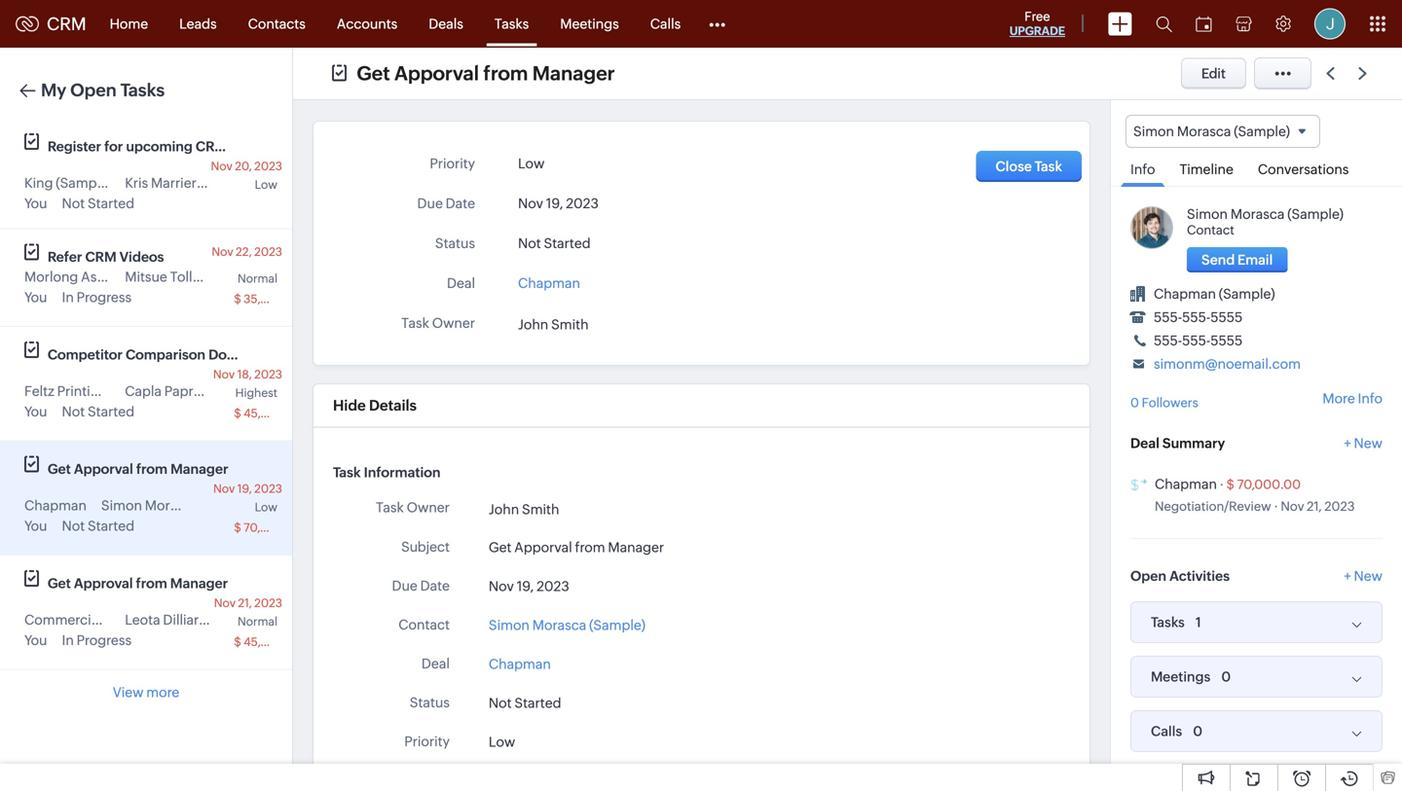 Task type: locate. For each thing, give the bounding box(es) containing it.
manager inside get apporval from manager nov 19, 2023
[[171, 462, 228, 477]]

2 $ 45,000.00 from the top
[[234, 636, 303, 649]]

view more
[[113, 685, 179, 701]]

priority
[[430, 156, 475, 171], [404, 734, 450, 750]]

home
[[110, 16, 148, 32]]

1 vertical spatial date
[[420, 578, 450, 594]]

1 normal from the top
[[238, 272, 278, 285]]

1 vertical spatial 70,000.00
[[244, 522, 303, 535]]

refer
[[48, 249, 82, 265]]

19, inside get apporval from manager nov 19, 2023
[[237, 483, 252, 496]]

0 horizontal spatial 19,
[[237, 483, 252, 496]]

you for king (sample)
[[24, 196, 47, 211]]

from inside get approval from manager nov 21, 2023
[[136, 576, 167, 592]]

1 vertical spatial normal
[[238, 616, 278, 629]]

1 vertical spatial due
[[392, 578, 418, 594]]

5555 down the chapman (sample)
[[1211, 310, 1243, 325]]

$ 45,000.00 down highest
[[234, 407, 303, 420]]

$ for mitsue tollner (sample)
[[234, 293, 241, 306]]

1 vertical spatial 21,
[[238, 597, 252, 610]]

0 vertical spatial simon morasca (sample)
[[1134, 124, 1290, 139]]

555-555-5555 down the chapman (sample)
[[1154, 310, 1243, 325]]

crm up kris marrier (sample)
[[196, 139, 227, 154]]

manager inside get approval from manager nov 21, 2023
[[170, 576, 228, 592]]

1 horizontal spatial contact
[[1187, 223, 1235, 238]]

contact down timeline
[[1187, 223, 1235, 238]]

0 horizontal spatial 0
[[1131, 396, 1139, 411]]

0 horizontal spatial apporval
[[74, 462, 133, 477]]

info left timeline
[[1131, 162, 1156, 177]]

70,000.00
[[1237, 478, 1301, 493], [244, 522, 303, 535]]

simon
[[1134, 124, 1175, 139], [1187, 207, 1228, 222], [101, 498, 142, 514], [489, 618, 530, 633]]

1 + new from the top
[[1344, 436, 1383, 452]]

2 normal from the top
[[238, 616, 278, 629]]

0 horizontal spatial info
[[1131, 162, 1156, 177]]

1 horizontal spatial ·
[[1274, 500, 1279, 514]]

task left information
[[333, 465, 361, 481]]

2 vertical spatial deal
[[422, 656, 450, 672]]

1 you from the top
[[24, 196, 47, 211]]

$ up negotiation/review
[[1227, 478, 1235, 493]]

1 vertical spatial meetings
[[1151, 670, 1211, 685]]

get down feltz
[[48, 462, 71, 477]]

contact
[[1187, 223, 1235, 238], [399, 617, 450, 633]]

in for morlong
[[62, 290, 74, 305]]

john
[[518, 317, 549, 332], [489, 502, 519, 517]]

get up commercial on the left of page
[[48, 576, 71, 592]]

1 vertical spatial new
[[1354, 569, 1383, 584]]

manager
[[533, 62, 615, 85], [171, 462, 228, 477], [608, 540, 664, 555], [170, 576, 228, 592]]

open right my
[[70, 80, 117, 100]]

1 horizontal spatial 21,
[[1307, 500, 1322, 514]]

tasks right deals link
[[495, 16, 529, 32]]

tasks left "1"
[[1151, 615, 1185, 631]]

1 vertical spatial crm
[[196, 139, 227, 154]]

contact down subject
[[399, 617, 450, 633]]

1 vertical spatial apporval
[[74, 462, 133, 477]]

2 vertical spatial tasks
[[1151, 615, 1185, 631]]

comparison
[[126, 347, 206, 363]]

tasks link
[[479, 0, 545, 47]]

1 vertical spatial owner
[[407, 500, 450, 516]]

chapman link
[[518, 270, 580, 291], [1155, 477, 1217, 493], [489, 654, 551, 675]]

task owner up details
[[401, 316, 475, 331]]

0 vertical spatial john smith
[[518, 317, 589, 332]]

associates
[[81, 269, 149, 285]]

$ left 35,000.00
[[234, 293, 241, 306]]

crm up associates
[[85, 249, 116, 265]]

open left activities
[[1131, 569, 1167, 584]]

0 vertical spatial apporval
[[394, 62, 479, 85]]

45,000.00
[[244, 407, 303, 420], [244, 636, 303, 649]]

$ 45,000.00 down leota dilliard (sample)
[[234, 636, 303, 649]]

2023 inside chapman · $ 70,000.00 negotiation/review · nov 21, 2023
[[1325, 500, 1355, 514]]

·
[[1220, 478, 1224, 493], [1274, 500, 1279, 514]]

2 you from the top
[[24, 290, 47, 305]]

0 horizontal spatial open
[[70, 80, 117, 100]]

· up negotiation/review
[[1220, 478, 1224, 493]]

apporval
[[394, 62, 479, 85], [74, 462, 133, 477], [514, 540, 572, 555]]

upgrade
[[1010, 24, 1066, 37]]

task right close
[[1035, 159, 1063, 174]]

more
[[146, 685, 179, 701]]

contact inside simon morasca (sample) contact
[[1187, 223, 1235, 238]]

2 in progress from the top
[[62, 633, 132, 649]]

555-555-5555 up simonm@noemail.com
[[1154, 333, 1243, 349]]

$ down get apporval from manager nov 19, 2023
[[234, 522, 241, 535]]

simon morasca (sample) inside field
[[1134, 124, 1290, 139]]

progress for associates
[[77, 290, 132, 305]]

capla
[[125, 384, 162, 399]]

normal
[[238, 272, 278, 285], [238, 616, 278, 629]]

simonm@noemail.com
[[1154, 357, 1301, 372]]

in down commercial on the left of page
[[62, 633, 74, 649]]

21,
[[1307, 500, 1322, 514], [238, 597, 252, 610]]

1
[[1196, 615, 1202, 631]]

logo image
[[16, 16, 39, 32]]

1 vertical spatial +
[[1344, 569, 1352, 584]]

king (sample)
[[24, 175, 112, 191]]

edit button
[[1181, 58, 1247, 89]]

$ down highest
[[234, 407, 241, 420]]

+
[[1344, 436, 1352, 452], [1344, 569, 1352, 584]]

1 5555 from the top
[[1211, 310, 1243, 325]]

3 you from the top
[[24, 404, 47, 420]]

1 vertical spatial chapman link
[[1155, 477, 1217, 493]]

5555 up simonm@noemail.com
[[1211, 333, 1243, 349]]

kris marrier (sample)
[[125, 175, 256, 191]]

0 vertical spatial $ 45,000.00
[[234, 407, 303, 420]]

deal
[[447, 276, 475, 291], [1131, 436, 1160, 452], [422, 656, 450, 672]]

1 horizontal spatial 70,000.00
[[1237, 478, 1301, 493]]

info right more
[[1358, 391, 1383, 407]]

1 vertical spatial status
[[410, 695, 450, 711]]

not started
[[62, 196, 134, 211], [518, 236, 591, 251], [62, 404, 134, 420], [62, 519, 134, 534], [489, 696, 561, 711]]

0 vertical spatial 70,000.00
[[1237, 478, 1301, 493]]

0 horizontal spatial tasks
[[120, 80, 165, 100]]

(sample) inside field
[[1234, 124, 1290, 139]]

view
[[113, 685, 144, 701]]

chapman inside chapman · $ 70,000.00 negotiation/review · nov 21, 2023
[[1155, 477, 1217, 493]]

· right negotiation/review
[[1274, 500, 1279, 514]]

45,000.00 down leota dilliard (sample)
[[244, 636, 303, 649]]

Other Modules field
[[697, 8, 738, 39]]

profile image
[[1315, 8, 1346, 39]]

meetings left calls link
[[560, 16, 619, 32]]

1 vertical spatial task owner
[[376, 500, 450, 516]]

2 in from the top
[[62, 633, 74, 649]]

smith
[[551, 317, 589, 332], [522, 502, 559, 517]]

1 45,000.00 from the top
[[244, 407, 303, 420]]

leota dilliard (sample)
[[125, 613, 266, 628]]

(sample) inside simon morasca (sample) contact
[[1288, 207, 1344, 222]]

1 horizontal spatial 0
[[1193, 724, 1203, 740]]

started for from
[[88, 519, 134, 534]]

0 horizontal spatial simon morasca (sample) link
[[489, 615, 646, 636]]

owner
[[432, 316, 475, 331], [407, 500, 450, 516]]

status
[[435, 236, 475, 251], [410, 695, 450, 711]]

crm
[[47, 14, 86, 34], [196, 139, 227, 154], [85, 249, 116, 265]]

45,000.00 down highest
[[244, 407, 303, 420]]

1 vertical spatial john smith
[[489, 502, 559, 517]]

kris
[[125, 175, 148, 191]]

not for register for upcoming crm webinars
[[62, 196, 85, 211]]

activities
[[1170, 569, 1230, 584]]

1 vertical spatial info
[[1358, 391, 1383, 407]]

None button
[[1187, 248, 1288, 273]]

0 vertical spatial due
[[417, 196, 443, 211]]

0 for calls
[[1193, 724, 1203, 740]]

contacts
[[248, 16, 306, 32]]

2 horizontal spatial apporval
[[514, 540, 572, 555]]

0 vertical spatial 21,
[[1307, 500, 1322, 514]]

0 vertical spatial in progress
[[62, 290, 132, 305]]

$ inside chapman · $ 70,000.00 negotiation/review · nov 21, 2023
[[1227, 478, 1235, 493]]

0 vertical spatial 555-555-5555
[[1154, 310, 1243, 325]]

1 vertical spatial 0
[[1222, 670, 1231, 685]]

2 5555 from the top
[[1211, 333, 1243, 349]]

0 vertical spatial contact
[[1187, 223, 1235, 238]]

1 vertical spatial 19,
[[237, 483, 252, 496]]

chapman
[[518, 276, 580, 291], [1154, 287, 1216, 302], [1155, 477, 1217, 493], [24, 498, 87, 514], [489, 657, 551, 672]]

document
[[209, 347, 277, 363]]

0 followers
[[1131, 396, 1199, 411]]

0 vertical spatial simon morasca (sample) link
[[1187, 207, 1344, 222]]

crm right 'logo'
[[47, 14, 86, 34]]

0 vertical spatial ·
[[1220, 478, 1224, 493]]

2 horizontal spatial simon morasca (sample)
[[1134, 124, 1290, 139]]

simon morasca (sample) link
[[1187, 207, 1344, 222], [489, 615, 646, 636]]

crm inside 'register for upcoming crm webinars nov 20, 2023'
[[196, 139, 227, 154]]

in down morlong
[[62, 290, 74, 305]]

2 vertical spatial 0
[[1193, 724, 1203, 740]]

chapman (sample)
[[1154, 287, 1275, 302]]

4 you from the top
[[24, 519, 47, 534]]

next record image
[[1359, 67, 1371, 80]]

progress down associates
[[77, 290, 132, 305]]

0 horizontal spatial 21,
[[238, 597, 252, 610]]

videos
[[119, 249, 164, 265]]

1 555-555-5555 from the top
[[1154, 310, 1243, 325]]

not
[[62, 196, 85, 211], [518, 236, 541, 251], [62, 404, 85, 420], [62, 519, 85, 534], [489, 696, 512, 711]]

2 progress from the top
[[77, 633, 132, 649]]

1 new from the top
[[1354, 436, 1383, 452]]

not for competitor comparison document
[[62, 404, 85, 420]]

0 vertical spatial open
[[70, 80, 117, 100]]

0 vertical spatial in
[[62, 290, 74, 305]]

get down accounts
[[357, 62, 390, 85]]

5 you from the top
[[24, 633, 47, 649]]

1 vertical spatial due date
[[392, 578, 450, 594]]

1 vertical spatial 555-555-5555
[[1154, 333, 1243, 349]]

19,
[[546, 196, 563, 211], [237, 483, 252, 496], [517, 579, 534, 594]]

normal up $ 35,000.00
[[238, 272, 278, 285]]

tasks up upcoming
[[120, 80, 165, 100]]

not for get apporval from manager
[[62, 519, 85, 534]]

hide details
[[333, 397, 417, 414]]

0 vertical spatial deal
[[447, 276, 475, 291]]

1 + from the top
[[1344, 436, 1352, 452]]

0 horizontal spatial ·
[[1220, 478, 1224, 493]]

leads
[[179, 16, 217, 32]]

1 vertical spatial tasks
[[120, 80, 165, 100]]

tollner
[[170, 269, 213, 285]]

tasks inside 'link'
[[495, 16, 529, 32]]

0 vertical spatial tasks
[[495, 16, 529, 32]]

more info
[[1323, 391, 1383, 407]]

1 vertical spatial ·
[[1274, 500, 1279, 514]]

king
[[24, 175, 53, 191]]

1 progress from the top
[[77, 290, 132, 305]]

2 horizontal spatial tasks
[[1151, 615, 1185, 631]]

close
[[996, 159, 1032, 174]]

not started for document
[[62, 404, 134, 420]]

in progress down morlong associates
[[62, 290, 132, 305]]

555-
[[1154, 310, 1183, 325], [1182, 310, 1211, 325], [1154, 333, 1183, 349], [1182, 333, 1211, 349]]

deal for topmost chapman link
[[447, 276, 475, 291]]

0 horizontal spatial contact
[[399, 617, 450, 633]]

1 vertical spatial contact
[[399, 617, 450, 633]]

+ new
[[1344, 436, 1383, 452], [1344, 569, 1383, 584]]

2 45,000.00 from the top
[[244, 636, 303, 649]]

2 horizontal spatial 0
[[1222, 670, 1231, 685]]

in for commercial
[[62, 633, 74, 649]]

0 vertical spatial 45,000.00
[[244, 407, 303, 420]]

1 vertical spatial $ 45,000.00
[[234, 636, 303, 649]]

1 vertical spatial progress
[[77, 633, 132, 649]]

2 vertical spatial chapman link
[[489, 654, 551, 675]]

1 in from the top
[[62, 290, 74, 305]]

$
[[234, 293, 241, 306], [234, 407, 241, 420], [1227, 478, 1235, 493], [234, 522, 241, 535], [234, 636, 241, 649]]

0 vertical spatial + new
[[1344, 436, 1383, 452]]

create menu image
[[1108, 12, 1133, 36]]

from
[[483, 62, 528, 85], [136, 462, 168, 477], [575, 540, 605, 555], [136, 576, 167, 592]]

$ 70,000.00
[[234, 522, 303, 535]]

1 $ 45,000.00 from the top
[[234, 407, 303, 420]]

negotiation/review
[[1155, 500, 1272, 514]]

nov inside chapman · $ 70,000.00 negotiation/review · nov 21, 2023
[[1281, 500, 1305, 514]]

$ 45,000.00 for leota dilliard (sample)
[[234, 636, 303, 649]]

2 vertical spatial simon morasca (sample)
[[489, 618, 646, 633]]

2023
[[254, 160, 282, 173], [566, 196, 599, 211], [254, 245, 282, 259], [254, 368, 282, 381], [254, 483, 282, 496], [1325, 500, 1355, 514], [537, 579, 570, 594], [254, 597, 282, 610]]

more
[[1323, 391, 1355, 407]]

0 vertical spatial due date
[[417, 196, 475, 211]]

nov 19, 2023
[[518, 196, 599, 211], [489, 579, 570, 594]]

normal right dilliard
[[238, 616, 278, 629]]

1 horizontal spatial info
[[1358, 391, 1383, 407]]

due date
[[417, 196, 475, 211], [392, 578, 450, 594]]

task owner down information
[[376, 500, 450, 516]]

1 vertical spatial in progress
[[62, 633, 132, 649]]

1 horizontal spatial tasks
[[495, 16, 529, 32]]

get apporval from manager
[[357, 62, 615, 85], [489, 540, 664, 555]]

$ down leota dilliard (sample)
[[234, 636, 241, 649]]

in progress down commercial press at the bottom left
[[62, 633, 132, 649]]

0 vertical spatial calls
[[650, 16, 681, 32]]

1 horizontal spatial 19,
[[517, 579, 534, 594]]

2 vertical spatial apporval
[[514, 540, 572, 555]]

nov inside competitor comparison document nov 18, 2023
[[213, 368, 235, 381]]

1 horizontal spatial simon morasca (sample) link
[[1187, 207, 1344, 222]]

0 horizontal spatial 70,000.00
[[244, 522, 303, 535]]

1 vertical spatial smith
[[522, 502, 559, 517]]

meetings down "1"
[[1151, 670, 1211, 685]]

0 for meetings
[[1222, 670, 1231, 685]]

nov
[[211, 160, 233, 173], [518, 196, 543, 211], [212, 245, 233, 259], [213, 368, 235, 381], [213, 483, 235, 496], [1281, 500, 1305, 514], [489, 579, 514, 594], [214, 597, 236, 610]]

0 vertical spatial task owner
[[401, 316, 475, 331]]

simon inside field
[[1134, 124, 1175, 139]]

0 vertical spatial 5555
[[1211, 310, 1243, 325]]

get right subject
[[489, 540, 512, 555]]

apporval inside get apporval from manager nov 19, 2023
[[74, 462, 133, 477]]

profile element
[[1303, 0, 1358, 47]]

marrier
[[151, 175, 197, 191]]

1 in progress from the top
[[62, 290, 132, 305]]

followers
[[1142, 396, 1199, 411]]

in progress for associates
[[62, 290, 132, 305]]

progress down press
[[77, 633, 132, 649]]

2023 inside 'register for upcoming crm webinars nov 20, 2023'
[[254, 160, 282, 173]]

morasca inside field
[[1177, 124, 1231, 139]]



Task type: describe. For each thing, give the bounding box(es) containing it.
0 vertical spatial smith
[[551, 317, 589, 332]]

1 vertical spatial get apporval from manager
[[489, 540, 664, 555]]

0 vertical spatial crm
[[47, 14, 86, 34]]

webinars
[[230, 139, 291, 154]]

2 + new from the top
[[1344, 569, 1383, 584]]

0 horizontal spatial calls
[[650, 16, 681, 32]]

press
[[105, 613, 138, 628]]

1 vertical spatial calls
[[1151, 724, 1183, 740]]

printing
[[57, 384, 107, 399]]

calls link
[[635, 0, 697, 47]]

21, inside chapman · $ 70,000.00 negotiation/review · nov 21, 2023
[[1307, 500, 1322, 514]]

nov inside get approval from manager nov 21, 2023
[[214, 597, 236, 610]]

commercial press
[[24, 613, 138, 628]]

0 vertical spatial chapman link
[[518, 270, 580, 291]]

close task
[[996, 159, 1063, 174]]

accounts link
[[321, 0, 413, 47]]

45,000.00 for capla paprocki (sample)
[[244, 407, 303, 420]]

from inside get apporval from manager nov 19, 2023
[[136, 462, 168, 477]]

1 vertical spatial john
[[489, 502, 519, 517]]

45,000.00 for leota dilliard (sample)
[[244, 636, 303, 649]]

task up details
[[401, 316, 429, 331]]

0 vertical spatial get apporval from manager
[[357, 62, 615, 85]]

$ for capla paprocki (sample)
[[234, 407, 241, 420]]

meetings link
[[545, 0, 635, 47]]

mitsue
[[125, 269, 167, 285]]

conversations
[[1258, 162, 1349, 177]]

get inside get approval from manager nov 21, 2023
[[48, 576, 71, 592]]

2 vertical spatial 19,
[[517, 579, 534, 594]]

leota
[[125, 613, 160, 628]]

0 vertical spatial nov 19, 2023
[[518, 196, 599, 211]]

service
[[110, 384, 157, 399]]

create menu element
[[1097, 0, 1144, 47]]

2 vertical spatial crm
[[85, 249, 116, 265]]

0 vertical spatial status
[[435, 236, 475, 251]]

deals
[[429, 16, 464, 32]]

$ 35,000.00
[[234, 293, 303, 306]]

nov 22, 2023
[[212, 245, 282, 259]]

nov inside 'register for upcoming crm webinars nov 20, 2023'
[[211, 160, 233, 173]]

approval
[[74, 576, 133, 592]]

summary
[[1163, 436, 1225, 452]]

35,000.00
[[244, 293, 303, 306]]

0 vertical spatial priority
[[430, 156, 475, 171]]

hide details link
[[333, 397, 417, 414]]

get apporval from manager nov 19, 2023
[[48, 462, 282, 496]]

21, inside get approval from manager nov 21, 2023
[[238, 597, 252, 610]]

0 vertical spatial info
[[1131, 162, 1156, 177]]

2023 inside get apporval from manager nov 19, 2023
[[254, 483, 282, 496]]

1 horizontal spatial meetings
[[1151, 670, 1211, 685]]

0 vertical spatial 0
[[1131, 396, 1139, 411]]

hide
[[333, 397, 366, 414]]

timeline
[[1180, 162, 1234, 177]]

18,
[[237, 368, 252, 381]]

1 vertical spatial nov 19, 2023
[[489, 579, 570, 594]]

22,
[[236, 245, 252, 259]]

nov inside get apporval from manager nov 19, 2023
[[213, 483, 235, 496]]

previous record image
[[1327, 67, 1335, 80]]

register for upcoming crm webinars nov 20, 2023
[[48, 139, 291, 173]]

2 new from the top
[[1354, 569, 1383, 584]]

mitsue tollner (sample)
[[125, 269, 272, 285]]

1 vertical spatial simon morasca (sample)
[[101, 498, 258, 514]]

accounts
[[337, 16, 398, 32]]

commercial
[[24, 613, 102, 628]]

normal for leota dilliard (sample)
[[238, 616, 278, 629]]

my
[[41, 80, 66, 100]]

$ for leota dilliard (sample)
[[234, 636, 241, 649]]

you for commercial press
[[24, 633, 47, 649]]

2 + from the top
[[1344, 569, 1352, 584]]

get inside get apporval from manager nov 19, 2023
[[48, 462, 71, 477]]

timeline link
[[1170, 148, 1244, 186]]

highest
[[235, 387, 278, 400]]

get approval from manager nov 21, 2023
[[48, 576, 282, 610]]

paprocki
[[164, 384, 220, 399]]

deal for the bottom chapman link
[[422, 656, 450, 672]]

not started for upcoming
[[62, 196, 134, 211]]

free upgrade
[[1010, 9, 1066, 37]]

20,
[[235, 160, 252, 173]]

capla paprocki (sample)
[[125, 384, 279, 399]]

1 vertical spatial simon morasca (sample) link
[[489, 615, 646, 636]]

task information
[[333, 465, 441, 481]]

refer crm videos
[[48, 249, 164, 265]]

close task link
[[976, 151, 1082, 182]]

not started for from
[[62, 519, 134, 534]]

in progress for press
[[62, 633, 132, 649]]

simon morasca (sample) contact
[[1187, 207, 1344, 238]]

task inside close task link
[[1035, 159, 1063, 174]]

leads link
[[164, 0, 232, 47]]

you for morlong associates
[[24, 290, 47, 305]]

feltz printing service
[[24, 384, 157, 399]]

2023 inside get approval from manager nov 21, 2023
[[254, 597, 282, 610]]

morasca inside simon morasca (sample) contact
[[1231, 207, 1285, 222]]

open activities
[[1131, 569, 1230, 584]]

progress for press
[[77, 633, 132, 649]]

information
[[364, 465, 441, 481]]

search image
[[1156, 16, 1173, 32]]

morlong
[[24, 269, 78, 285]]

deals link
[[413, 0, 479, 47]]

normal for mitsue tollner (sample)
[[238, 272, 278, 285]]

0 vertical spatial owner
[[432, 316, 475, 331]]

upcoming
[[126, 139, 193, 154]]

register
[[48, 139, 101, 154]]

contacts link
[[232, 0, 321, 47]]

simon inside simon morasca (sample) contact
[[1187, 207, 1228, 222]]

1 horizontal spatial open
[[1131, 569, 1167, 584]]

deal summary
[[1131, 436, 1225, 452]]

details
[[369, 397, 417, 414]]

1 vertical spatial priority
[[404, 734, 450, 750]]

0 vertical spatial john
[[518, 317, 549, 332]]

free
[[1025, 9, 1050, 24]]

search element
[[1144, 0, 1184, 48]]

morlong associates
[[24, 269, 149, 285]]

started for upcoming
[[88, 196, 134, 211]]

1 horizontal spatial apporval
[[394, 62, 479, 85]]

chapman (sample) link
[[1154, 287, 1275, 302]]

+ new link
[[1344, 436, 1383, 461]]

my open tasks
[[41, 80, 165, 100]]

conversations link
[[1248, 148, 1359, 186]]

for
[[104, 139, 123, 154]]

more info link
[[1323, 391, 1383, 407]]

2023 inside competitor comparison document nov 18, 2023
[[254, 368, 282, 381]]

task down task information
[[376, 500, 404, 516]]

dilliard
[[163, 613, 207, 628]]

Simon Morasca (Sample) field
[[1126, 115, 1321, 148]]

0 vertical spatial meetings
[[560, 16, 619, 32]]

competitor
[[48, 347, 123, 363]]

info link
[[1121, 148, 1165, 187]]

feltz
[[24, 384, 54, 399]]

started for document
[[88, 404, 134, 420]]

edit
[[1202, 66, 1226, 81]]

competitor comparison document nov 18, 2023
[[48, 347, 282, 381]]

chapman · $ 70,000.00 negotiation/review · nov 21, 2023
[[1155, 477, 1355, 514]]

$ for simon morasca (sample)
[[234, 522, 241, 535]]

70,000.00 inside chapman · $ 70,000.00 negotiation/review · nov 21, 2023
[[1237, 478, 1301, 493]]

$ 45,000.00 for capla paprocki (sample)
[[234, 407, 303, 420]]

you for chapman
[[24, 519, 47, 534]]

crm link
[[16, 14, 86, 34]]

0 vertical spatial date
[[446, 196, 475, 211]]

home link
[[94, 0, 164, 47]]

subject
[[401, 539, 450, 555]]

1 vertical spatial deal
[[1131, 436, 1160, 452]]

calendar image
[[1196, 16, 1213, 32]]

0 vertical spatial 19,
[[546, 196, 563, 211]]

you for feltz printing service
[[24, 404, 47, 420]]

simonm@noemail.com link
[[1154, 357, 1301, 372]]

2 555-555-5555 from the top
[[1154, 333, 1243, 349]]



Task type: vqa. For each thing, say whether or not it's contained in the screenshot.


